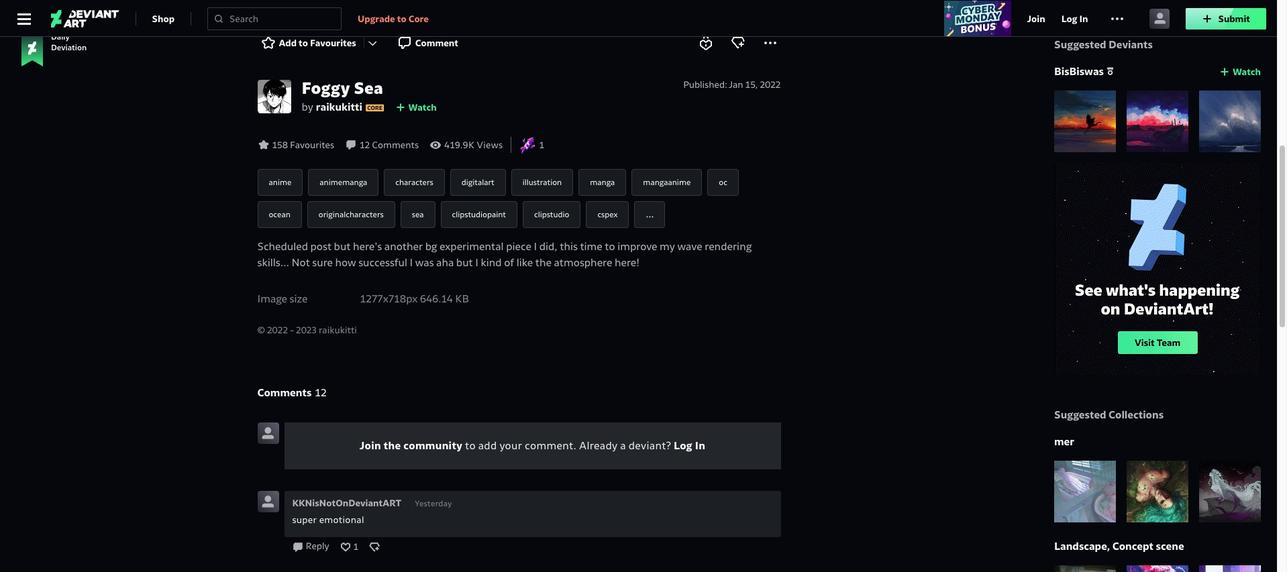 Task type: describe. For each thing, give the bounding box(es) containing it.
foggy
[[302, 78, 350, 99]]

reply
[[306, 541, 329, 553]]

the inside scheduled post but here's another bg experimental piece i did, this time to improve my wave rendering skills... not sure how successful i was aha but i kind of like the atmosphere here!
[[536, 257, 552, 269]]

clipstudiopaint
[[452, 210, 506, 220]]

experimental
[[440, 240, 504, 253]]

not
[[292, 257, 310, 269]]

0 horizontal spatial i
[[410, 257, 413, 269]]

digitalart
[[462, 177, 495, 187]]

starlight image
[[1200, 461, 1262, 523]]

shop
[[152, 12, 175, 25]]

cspex link
[[586, 201, 630, 228]]

oc link
[[708, 169, 739, 196]]

size
[[290, 293, 308, 306]]

stroll on a rainy day image
[[1127, 0, 1189, 21]]

emotional
[[319, 514, 364, 526]]

comment
[[416, 37, 459, 49]]

mer
[[1055, 436, 1075, 449]]

158 favourites
[[272, 139, 334, 151]]

0 horizontal spatial log
[[674, 440, 693, 453]]

originalcharacters
[[319, 210, 384, 220]]

landscape, concept scene link
[[1055, 541, 1185, 553]]

daily deviation
[[51, 32, 87, 52]]

your
[[500, 440, 523, 453]]

mer link
[[1055, 436, 1075, 449]]

add to favourites
[[279, 37, 356, 49]]

deviation
[[51, 42, 87, 52]]

1 horizontal spatial 1
[[540, 139, 545, 151]]

mermay image
[[1055, 461, 1117, 523]]

log inside 'banner'
[[1062, 12, 1078, 25]]

core member image
[[366, 103, 385, 111]]

mangaanime link
[[632, 169, 703, 196]]

mangaanime
[[644, 177, 691, 187]]

suggested for suggested collections
[[1055, 409, 1107, 422]]

scheduled
[[258, 240, 308, 253]]

0 horizontal spatial watch button
[[395, 99, 437, 115]]

decayed image
[[1127, 91, 1189, 152]]

kind
[[481, 257, 502, 269]]

in inside 'banner'
[[1080, 12, 1089, 25]]

1 vertical spatial 12
[[315, 387, 327, 400]]

was
[[415, 257, 434, 269]]

to left add
[[465, 440, 476, 453]]

community
[[404, 440, 463, 453]]

scene
[[1157, 541, 1185, 553]]

atmosphere
[[554, 257, 613, 269]]

originalcharacters link
[[307, 201, 395, 228]]

january 15, 2022 at 3:00 pm pst element
[[729, 78, 781, 91]]

0 vertical spatial comments
[[372, 139, 419, 151]]

raikukitti link
[[316, 99, 385, 115]]

reply button
[[292, 541, 329, 553]]

… button
[[635, 201, 666, 228]]

1277x718px
[[360, 293, 418, 306]]

go to tokyo with me? image
[[1200, 566, 1262, 573]]

419.9k views
[[445, 139, 503, 151]]

1 vertical spatial favourites
[[290, 139, 334, 151]]

upgrade to core
[[358, 12, 429, 25]]

anime link
[[258, 169, 303, 196]]

clipstudiopaint link
[[441, 201, 518, 228]]

image size
[[258, 293, 308, 306]]

cspex
[[598, 210, 618, 220]]

1 vertical spatial 2022
[[267, 324, 288, 336]]

0 horizontal spatial comments
[[258, 387, 312, 400]]

sun down image
[[1055, 91, 1117, 152]]

did,
[[540, 240, 558, 253]]

rendering
[[705, 240, 752, 253]]

merman image
[[1127, 461, 1189, 523]]

successful
[[359, 257, 408, 269]]

by
[[302, 101, 313, 113]]

here's
[[353, 240, 382, 253]]

sea
[[412, 210, 424, 220]]

super
[[292, 514, 317, 526]]

collections
[[1109, 409, 1164, 422]]

1 vertical spatial in
[[695, 440, 706, 453]]

jan
[[729, 79, 744, 91]]

deviant?
[[629, 440, 672, 453]]

november 26, 2023 at 8:32 am pst element
[[415, 498, 452, 511]]

join link
[[1028, 10, 1046, 27]]

comment.
[[525, 440, 577, 453]]

upgrade
[[358, 12, 395, 25]]

skills...
[[258, 257, 289, 269]]

419.9k
[[445, 139, 475, 151]]

1 inside 1 button
[[354, 541, 359, 553]]

illustration
[[523, 177, 562, 187]]

1277x718px 646.14 kb
[[360, 293, 469, 306]]

aha
[[437, 257, 454, 269]]

clipstudio link
[[523, 201, 581, 228]]

views
[[477, 139, 503, 151]]

manga link
[[579, 169, 627, 196]]

watch for the left 'watch' button
[[409, 101, 437, 113]]

15,
[[746, 79, 758, 91]]

raikukitti's avatar image
[[258, 80, 291, 113]]



Task type: vqa. For each thing, say whether or not it's contained in the screenshot.
0 Comments
no



Task type: locate. For each thing, give the bounding box(es) containing it.
i left "was"
[[410, 257, 413, 269]]

to inside button
[[299, 37, 308, 49]]

1 vertical spatial watch
[[409, 101, 437, 113]]

daily
[[51, 32, 70, 42]]

ocean
[[269, 210, 291, 220]]

1 horizontal spatial the
[[536, 257, 552, 269]]

favourites inside button
[[310, 37, 356, 49]]

add
[[479, 440, 497, 453]]

sure
[[312, 257, 333, 269]]

a
[[621, 440, 626, 453]]

1 horizontal spatial log
[[1062, 12, 1078, 25]]

1 horizontal spatial log in link
[[1062, 10, 1089, 27]]

0 horizontal spatial in
[[695, 440, 706, 453]]

but up 'how'
[[334, 240, 351, 253]]

0 horizontal spatial 1
[[354, 541, 359, 553]]

i left did,
[[534, 240, 537, 253]]

shop link
[[152, 8, 175, 29]]

i left kind
[[476, 257, 479, 269]]

in
[[1080, 12, 1089, 25], [695, 440, 706, 453]]

comment button
[[394, 32, 461, 54]]

senior member image
[[1108, 68, 1116, 76]]

2023
[[296, 324, 317, 336]]

post
[[311, 240, 332, 253]]

0 vertical spatial in
[[1080, 12, 1089, 25]]

2022
[[760, 79, 781, 91], [267, 324, 288, 336]]

1 horizontal spatial join
[[1028, 12, 1046, 25]]

manga
[[590, 177, 615, 187]]

suggested collections
[[1055, 409, 1164, 422]]

0 vertical spatial suggested
[[1055, 38, 1107, 51]]

watch up fun at cloudland image
[[1234, 66, 1262, 78]]

log in link right deviant?
[[674, 440, 706, 453]]

join left log in
[[1028, 12, 1046, 25]]

0 horizontal spatial 1 button
[[340, 541, 359, 554]]

kb
[[456, 293, 469, 306]]

suggested deviants
[[1055, 38, 1154, 51]]

suggested for suggested deviants
[[1055, 38, 1107, 51]]

1 right hype: you got hyped up! (1) image
[[540, 139, 545, 151]]

watch button up fun at cloudland image
[[1220, 64, 1262, 80]]

to inside scheduled post but here's another bg experimental piece i did, this time to improve my wave rendering skills... not sure how successful i was aha but i kind of like the atmosphere here!
[[605, 240, 616, 253]]

1 horizontal spatial comments
[[372, 139, 419, 151]]

to left core
[[397, 12, 407, 25]]

favourites right add
[[310, 37, 356, 49]]

1 horizontal spatial in
[[1080, 12, 1089, 25]]

arriving at paradise image
[[1055, 566, 1117, 573]]

0 vertical spatial but
[[334, 240, 351, 253]]

banner
[[0, 0, 1278, 37]]

1 vertical spatial the
[[384, 440, 401, 453]]

sea link
[[401, 201, 435, 228]]

1 horizontal spatial but
[[457, 257, 473, 269]]

i
[[534, 240, 537, 253], [410, 257, 413, 269], [476, 257, 479, 269]]

favourites
[[310, 37, 356, 49], [290, 139, 334, 151]]

landscape,
[[1055, 541, 1111, 553]]

join the community link
[[360, 440, 463, 453]]

watch right the core member icon
[[409, 101, 437, 113]]

0 horizontal spatial join
[[360, 440, 381, 453]]

join left community
[[360, 440, 381, 453]]

digitalart link
[[450, 169, 506, 196]]

1 horizontal spatial 2022
[[760, 79, 781, 91]]

0 vertical spatial favourites
[[310, 37, 356, 49]]

12 down the core member icon
[[360, 139, 370, 151]]

0 vertical spatial join
[[1028, 12, 1046, 25]]

log
[[1062, 12, 1078, 25], [674, 440, 693, 453]]

1 horizontal spatial watch button
[[1220, 64, 1262, 80]]

the left community
[[384, 440, 401, 453]]

12 down 2023
[[315, 387, 327, 400]]

0 vertical spatial 2022
[[760, 79, 781, 91]]

watch for the right 'watch' button
[[1234, 66, 1262, 78]]

watch button right the core member icon
[[395, 99, 437, 115]]

submit button
[[1187, 8, 1267, 29]]

log right join link
[[1062, 12, 1078, 25]]

© 2022 - 2023
[[258, 324, 319, 336]]

1 down emotional
[[354, 541, 359, 553]]

deviants
[[1109, 38, 1154, 51]]

0 horizontal spatial 12
[[315, 387, 327, 400]]

©
[[258, 324, 265, 336]]

but down experimental
[[457, 257, 473, 269]]

2022 left -
[[267, 324, 288, 336]]

here!
[[615, 257, 640, 269]]

suggested
[[1055, 38, 1107, 51], [1055, 409, 1107, 422]]

1 button right hype: you got hyped up! (1) image
[[540, 138, 545, 152]]

1 vertical spatial 1
[[354, 541, 359, 553]]

158
[[272, 139, 288, 151]]

1 horizontal spatial 12
[[360, 139, 370, 151]]

1 suggested from the top
[[1055, 38, 1107, 51]]

upgrade to core link
[[358, 10, 429, 27]]

animemanga
[[320, 177, 368, 187]]

1 vertical spatial suggested
[[1055, 409, 1107, 422]]

join the community to add your comment. already a deviant? log in
[[360, 440, 706, 453]]

0 horizontal spatial 2022
[[267, 324, 288, 336]]

1 horizontal spatial watch
[[1234, 66, 1262, 78]]

image
[[258, 293, 287, 306]]

log in link
[[1062, 10, 1089, 27], [674, 440, 706, 453]]

in right deviant?
[[695, 440, 706, 453]]

0 vertical spatial log
[[1062, 12, 1078, 25]]

landscape, concept scene
[[1055, 541, 1185, 553]]

hype: you got hyped up! (1) image
[[519, 136, 537, 154]]

clipstudio
[[535, 210, 570, 220]]

suggested down log in
[[1055, 38, 1107, 51]]

0 horizontal spatial the
[[384, 440, 401, 453]]

comments
[[372, 139, 419, 151], [258, 387, 312, 400]]

improve
[[618, 240, 658, 253]]

1 vertical spatial comments
[[258, 387, 312, 400]]

comments down © 2022 - 2023
[[258, 387, 312, 400]]

banner containing shop
[[0, 0, 1278, 37]]

already
[[580, 440, 618, 453]]

2022 right 15,
[[760, 79, 781, 91]]

wave
[[678, 240, 703, 253]]

characters link
[[384, 169, 445, 196]]

log right deviant?
[[674, 440, 693, 453]]

like
[[517, 257, 533, 269]]

raikukitti
[[316, 101, 363, 113]]

Search text field
[[230, 12, 336, 25]]

concept
[[1113, 541, 1154, 553]]

to
[[397, 12, 407, 25], [299, 37, 308, 49], [605, 240, 616, 253], [465, 440, 476, 453]]

1 vertical spatial but
[[457, 257, 473, 269]]

bg
[[426, 240, 437, 253]]

published:
[[684, 79, 728, 91]]

1 horizontal spatial 1 button
[[540, 138, 545, 152]]

-
[[290, 324, 294, 336]]

0 vertical spatial 1
[[540, 139, 545, 151]]

comments up the characters
[[372, 139, 419, 151]]

show more element
[[646, 210, 654, 220]]

0 vertical spatial watch
[[1234, 66, 1262, 78]]

raging shrine  (made with ai) image
[[1127, 566, 1189, 573]]

the deep unknown image
[[1200, 0, 1262, 21]]

0 horizontal spatial but
[[334, 240, 351, 253]]

join for join the community to add your comment. already a deviant? log in
[[360, 440, 381, 453]]

fun at cloudland image
[[1200, 91, 1262, 152]]

another
[[385, 240, 423, 253]]

anime
[[269, 177, 292, 187]]

1 horizontal spatial i
[[476, 257, 479, 269]]

1 vertical spatial log in link
[[674, 440, 706, 453]]

submit
[[1219, 12, 1251, 25]]

suggested up "mer"
[[1055, 409, 1107, 422]]

of
[[504, 257, 515, 269]]

yesterday
[[415, 499, 452, 509]]

in up suggested deviants
[[1080, 12, 1089, 25]]

favourites right 158
[[290, 139, 334, 151]]

mystic tree image
[[1055, 0, 1117, 21]]

super emotional
[[292, 514, 364, 526]]

to right "time"
[[605, 240, 616, 253]]

log in link right join link
[[1062, 10, 1089, 27]]

0 horizontal spatial log in link
[[674, 440, 706, 453]]

how
[[335, 257, 356, 269]]

0 vertical spatial the
[[536, 257, 552, 269]]

2 suggested from the top
[[1055, 409, 1107, 422]]

the
[[536, 257, 552, 269], [384, 440, 401, 453]]

add to favourites button
[[258, 32, 359, 54]]

0 vertical spatial 1 button
[[540, 138, 545, 152]]

2 horizontal spatial i
[[534, 240, 537, 253]]

646.14
[[420, 293, 453, 306]]

add
[[279, 37, 297, 49]]

0 vertical spatial 12
[[360, 139, 370, 151]]

1 vertical spatial watch button
[[395, 99, 437, 115]]

0 horizontal spatial watch
[[409, 101, 437, 113]]

0 vertical spatial log in link
[[1062, 10, 1089, 27]]

watch button
[[1220, 64, 1262, 80], [395, 99, 437, 115]]

1 vertical spatial log
[[674, 440, 693, 453]]

oc
[[719, 177, 728, 187]]

time
[[580, 240, 603, 253]]

foggy sea
[[302, 78, 383, 99]]

12 comments
[[360, 139, 419, 151]]

0 vertical spatial watch button
[[1220, 64, 1262, 80]]

scheduled post but here's another bg experimental piece i did, this time to improve my wave rendering skills... not sure how successful i was aha but i kind of like the atmosphere here!
[[258, 240, 752, 269]]

the down did,
[[536, 257, 552, 269]]

yesterday link
[[415, 498, 452, 511]]

core
[[409, 12, 429, 25]]

1 vertical spatial 1 button
[[340, 541, 359, 554]]

1 button down emotional
[[340, 541, 359, 554]]

animemanga link
[[308, 169, 379, 196]]

characters
[[396, 177, 434, 187]]

to right add
[[299, 37, 308, 49]]

1 vertical spatial join
[[360, 440, 381, 453]]

join for join
[[1028, 12, 1046, 25]]



